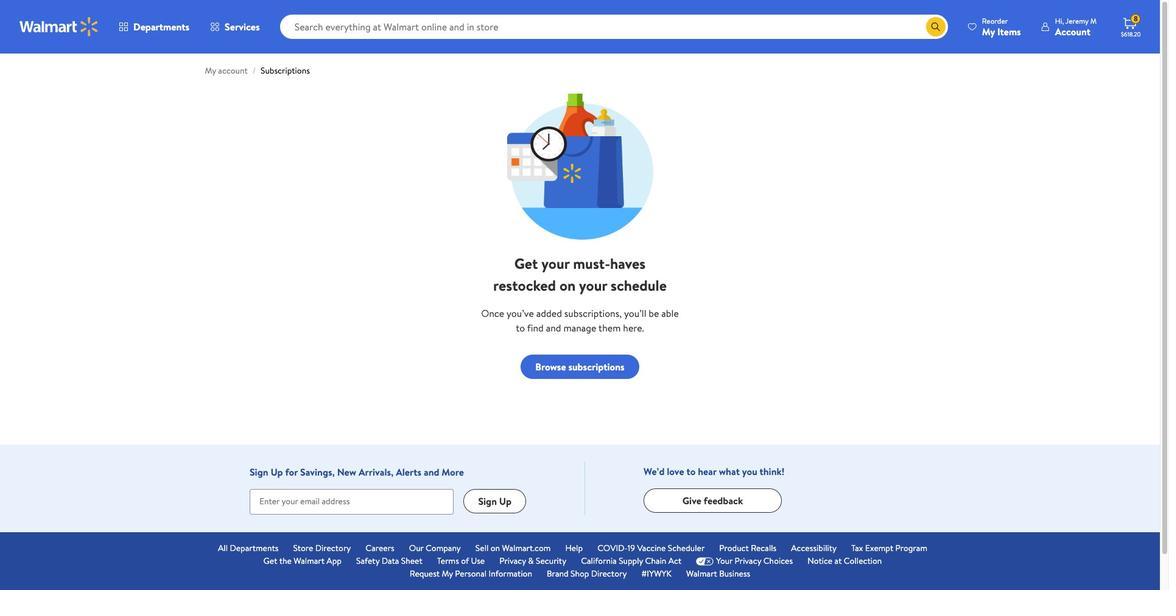 Task type: describe. For each thing, give the bounding box(es) containing it.
privacy & security
[[499, 555, 566, 568]]

our company
[[409, 543, 461, 555]]

8
[[1134, 14, 1138, 24]]

you'll
[[624, 307, 646, 320]]

product recalls
[[719, 543, 777, 555]]

2 privacy from the left
[[735, 555, 761, 568]]

for
[[285, 466, 298, 479]]

reorder
[[982, 16, 1008, 26]]

to inside once you've added subscriptions, you'll be able to find and manage them here.
[[516, 322, 525, 335]]

sign for sign up
[[478, 495, 497, 509]]

company
[[426, 543, 461, 555]]

chain
[[645, 555, 666, 568]]

reorder my items
[[982, 16, 1021, 38]]

covid-
[[597, 543, 628, 555]]

sell on walmart.com link
[[475, 543, 551, 555]]

and inside once you've added subscriptions, you'll be able to find and manage them here.
[[546, 322, 561, 335]]

scheduler
[[668, 543, 705, 555]]

safety
[[356, 555, 380, 568]]

get your must-haves restocked on your schedule
[[493, 253, 667, 296]]

departments inside popup button
[[133, 20, 189, 33]]

choices
[[763, 555, 793, 568]]

browse subscriptions button
[[521, 355, 639, 379]]

all departments link
[[218, 543, 279, 555]]

supply
[[619, 555, 643, 568]]

accessibility link
[[791, 543, 837, 555]]

my inside the notice at collection request my personal information
[[442, 568, 453, 580]]

subscriptions
[[568, 361, 625, 374]]

business
[[719, 568, 750, 580]]

walmart image
[[19, 17, 99, 37]]

product
[[719, 543, 749, 555]]

1 vertical spatial walmart
[[686, 568, 717, 580]]

hi,
[[1055, 16, 1064, 26]]

california
[[581, 555, 617, 568]]

on inside "link"
[[491, 543, 500, 555]]

california supply chain act
[[581, 555, 682, 568]]

restocked
[[493, 275, 556, 296]]

we'd
[[644, 465, 665, 479]]

terms of use link
[[437, 555, 485, 568]]

give feedback button
[[644, 489, 782, 513]]

more
[[442, 466, 464, 479]]

m
[[1090, 16, 1097, 26]]

&
[[528, 555, 534, 568]]

find
[[527, 322, 544, 335]]

/
[[253, 65, 256, 77]]

services
[[225, 20, 260, 33]]

privacy choices icon image
[[696, 558, 714, 566]]

safety data sheet link
[[356, 555, 422, 568]]

app
[[327, 555, 342, 568]]

sign for sign up for savings, new arrivals, alerts and more
[[250, 466, 268, 479]]

browse
[[535, 361, 566, 374]]

accessibility
[[791, 543, 837, 555]]

get the walmart app link
[[263, 555, 342, 568]]

walmart.com
[[502, 543, 551, 555]]

love
[[667, 465, 684, 479]]

alerts
[[396, 466, 421, 479]]

privacy & security link
[[499, 555, 566, 568]]

1 vertical spatial directory
[[591, 568, 627, 580]]

sign up
[[478, 495, 511, 509]]

search icon image
[[931, 22, 941, 32]]

added
[[536, 307, 562, 320]]

brand
[[547, 568, 569, 580]]

brand shop directory
[[547, 568, 627, 580]]

account
[[1055, 25, 1091, 38]]

give
[[682, 494, 701, 508]]

items
[[997, 25, 1021, 38]]

services button
[[200, 12, 270, 41]]

my account link
[[205, 65, 248, 77]]

california supply chain act link
[[581, 555, 682, 568]]

our
[[409, 543, 424, 555]]

manage
[[564, 322, 596, 335]]

once
[[481, 307, 504, 320]]

sheet
[[401, 555, 422, 568]]

data
[[382, 555, 399, 568]]

subscriptions,
[[564, 307, 622, 320]]

schedule
[[611, 275, 667, 296]]

$618.20
[[1121, 30, 1141, 38]]

#iywyk
[[641, 568, 672, 580]]



Task type: vqa. For each thing, say whether or not it's contained in the screenshot.
Notice
yes



Task type: locate. For each thing, give the bounding box(es) containing it.
0 horizontal spatial up
[[271, 466, 283, 479]]

up left for
[[271, 466, 283, 479]]

give feedback
[[682, 494, 743, 508]]

19
[[628, 543, 635, 555]]

directory up app
[[315, 543, 351, 555]]

walmart inside "tax exempt program get the walmart app"
[[294, 555, 325, 568]]

1 privacy from the left
[[499, 555, 526, 568]]

1 horizontal spatial and
[[546, 322, 561, 335]]

jeremy
[[1065, 16, 1089, 26]]

information
[[489, 568, 532, 580]]

up for sign up
[[499, 495, 511, 509]]

8 $618.20
[[1121, 14, 1141, 38]]

covid-19 vaccine scheduler link
[[597, 543, 705, 555]]

savings,
[[300, 466, 335, 479]]

privacy down sell on walmart.com
[[499, 555, 526, 568]]

your
[[716, 555, 733, 568]]

walmart business
[[686, 568, 750, 580]]

get inside get your must-haves restocked on your schedule
[[514, 253, 538, 274]]

recalls
[[751, 543, 777, 555]]

1 horizontal spatial on
[[560, 275, 576, 296]]

collection
[[844, 555, 882, 568]]

account
[[218, 65, 248, 77]]

store directory link
[[293, 543, 351, 555]]

Enter your email address field
[[250, 490, 454, 515]]

0 horizontal spatial my
[[205, 65, 216, 77]]

up up sell on walmart.com
[[499, 495, 511, 509]]

tax
[[851, 543, 863, 555]]

and down "added"
[[546, 322, 561, 335]]

1 horizontal spatial up
[[499, 495, 511, 509]]

1 horizontal spatial sign
[[478, 495, 497, 509]]

1 vertical spatial departments
[[230, 543, 279, 555]]

sign left for
[[250, 466, 268, 479]]

0 vertical spatial directory
[[315, 543, 351, 555]]

program
[[895, 543, 927, 555]]

your privacy choices
[[716, 555, 793, 568]]

1 horizontal spatial your
[[579, 275, 607, 296]]

departments
[[133, 20, 189, 33], [230, 543, 279, 555]]

request
[[410, 568, 440, 580]]

walmart down privacy choices icon
[[686, 568, 717, 580]]

privacy
[[499, 555, 526, 568], [735, 555, 761, 568]]

0 horizontal spatial departments
[[133, 20, 189, 33]]

0 vertical spatial your
[[541, 253, 570, 274]]

2 vertical spatial my
[[442, 568, 453, 580]]

up for sign up for savings, new arrivals, alerts and more
[[271, 466, 283, 479]]

up inside sign up button
[[499, 495, 511, 509]]

subscriptions
[[261, 65, 310, 77]]

the
[[279, 555, 292, 568]]

0 horizontal spatial sign
[[250, 466, 268, 479]]

help
[[565, 543, 583, 555]]

think!
[[760, 465, 785, 479]]

walmart down store
[[294, 555, 325, 568]]

of
[[461, 555, 469, 568]]

on down must-
[[560, 275, 576, 296]]

store
[[293, 543, 313, 555]]

use
[[471, 555, 485, 568]]

all
[[218, 543, 228, 555]]

must-
[[573, 253, 610, 274]]

1 horizontal spatial my
[[442, 568, 453, 580]]

sign up for savings, new arrivals, alerts and more
[[250, 466, 464, 479]]

directory down california
[[591, 568, 627, 580]]

exempt
[[865, 543, 893, 555]]

you
[[742, 465, 757, 479]]

your left must-
[[541, 253, 570, 274]]

0 horizontal spatial to
[[516, 322, 525, 335]]

1 vertical spatial sign
[[478, 495, 497, 509]]

to right love
[[687, 465, 696, 479]]

to down the "you've"
[[516, 322, 525, 335]]

0 vertical spatial departments
[[133, 20, 189, 33]]

tax exempt program get the walmart app
[[263, 543, 927, 568]]

feedback
[[704, 494, 743, 508]]

0 vertical spatial sign
[[250, 466, 268, 479]]

browse subscriptions
[[535, 361, 625, 374]]

sign inside sign up button
[[478, 495, 497, 509]]

hi, jeremy m account
[[1055, 16, 1097, 38]]

1 vertical spatial to
[[687, 465, 696, 479]]

1 vertical spatial your
[[579, 275, 607, 296]]

0 vertical spatial to
[[516, 322, 525, 335]]

notice
[[808, 555, 833, 568]]

1 vertical spatial up
[[499, 495, 511, 509]]

2 horizontal spatial my
[[982, 25, 995, 38]]

hear
[[698, 465, 717, 479]]

sell
[[475, 543, 489, 555]]

my down the terms
[[442, 568, 453, 580]]

1 horizontal spatial directory
[[591, 568, 627, 580]]

1 vertical spatial my
[[205, 65, 216, 77]]

0 vertical spatial on
[[560, 275, 576, 296]]

our company link
[[409, 543, 461, 555]]

1 horizontal spatial to
[[687, 465, 696, 479]]

1 horizontal spatial get
[[514, 253, 538, 274]]

0 vertical spatial get
[[514, 253, 538, 274]]

0 horizontal spatial directory
[[315, 543, 351, 555]]

security
[[536, 555, 566, 568]]

safety data sheet
[[356, 555, 422, 568]]

new
[[337, 466, 356, 479]]

careers link
[[366, 543, 394, 555]]

we'd love to hear what you think!
[[644, 465, 785, 479]]

on
[[560, 275, 576, 296], [491, 543, 500, 555]]

0 horizontal spatial walmart
[[294, 555, 325, 568]]

product recalls link
[[719, 543, 777, 555]]

personal
[[455, 568, 487, 580]]

store directory
[[293, 543, 351, 555]]

at
[[835, 555, 842, 568]]

on inside get your must-haves restocked on your schedule
[[560, 275, 576, 296]]

0 vertical spatial up
[[271, 466, 283, 479]]

my inside the reorder my items
[[982, 25, 995, 38]]

get up the restocked at the left of the page
[[514, 253, 538, 274]]

my left account
[[205, 65, 216, 77]]

haves
[[610, 253, 646, 274]]

subscriptions link
[[261, 65, 310, 77]]

notice at collection request my personal information
[[410, 555, 882, 580]]

1 vertical spatial on
[[491, 543, 500, 555]]

0 horizontal spatial your
[[541, 253, 570, 274]]

Walmart Site-Wide search field
[[280, 15, 948, 39]]

my left 'items'
[[982, 25, 995, 38]]

shop
[[571, 568, 589, 580]]

terms
[[437, 555, 459, 568]]

privacy down product recalls
[[735, 555, 761, 568]]

1 vertical spatial get
[[263, 555, 277, 568]]

1 horizontal spatial privacy
[[735, 555, 761, 568]]

0 horizontal spatial get
[[263, 555, 277, 568]]

0 vertical spatial walmart
[[294, 555, 325, 568]]

sign up sell at the bottom of page
[[478, 495, 497, 509]]

0 horizontal spatial and
[[424, 466, 439, 479]]

get inside "tax exempt program get the walmart app"
[[263, 555, 277, 568]]

on right sell at the bottom of page
[[491, 543, 500, 555]]

1 vertical spatial and
[[424, 466, 439, 479]]

1 horizontal spatial departments
[[230, 543, 279, 555]]

0 horizontal spatial on
[[491, 543, 500, 555]]

all departments
[[218, 543, 279, 555]]

#iywyk link
[[641, 568, 672, 581]]

0 vertical spatial and
[[546, 322, 561, 335]]

Search search field
[[280, 15, 948, 39]]

to
[[516, 322, 525, 335], [687, 465, 696, 479]]

get left the
[[263, 555, 277, 568]]

walmart business link
[[686, 568, 750, 581]]

your down must-
[[579, 275, 607, 296]]

them
[[599, 322, 621, 335]]

1 horizontal spatial walmart
[[686, 568, 717, 580]]

you've
[[507, 307, 534, 320]]

able
[[661, 307, 679, 320]]

and
[[546, 322, 561, 335], [424, 466, 439, 479]]

and left more
[[424, 466, 439, 479]]

my account / subscriptions
[[205, 65, 310, 77]]

0 horizontal spatial privacy
[[499, 555, 526, 568]]

covid-19 vaccine scheduler
[[597, 543, 705, 555]]

0 vertical spatial my
[[982, 25, 995, 38]]

here.
[[623, 322, 644, 335]]

request my personal information link
[[410, 568, 532, 581]]

vaccine
[[637, 543, 666, 555]]



